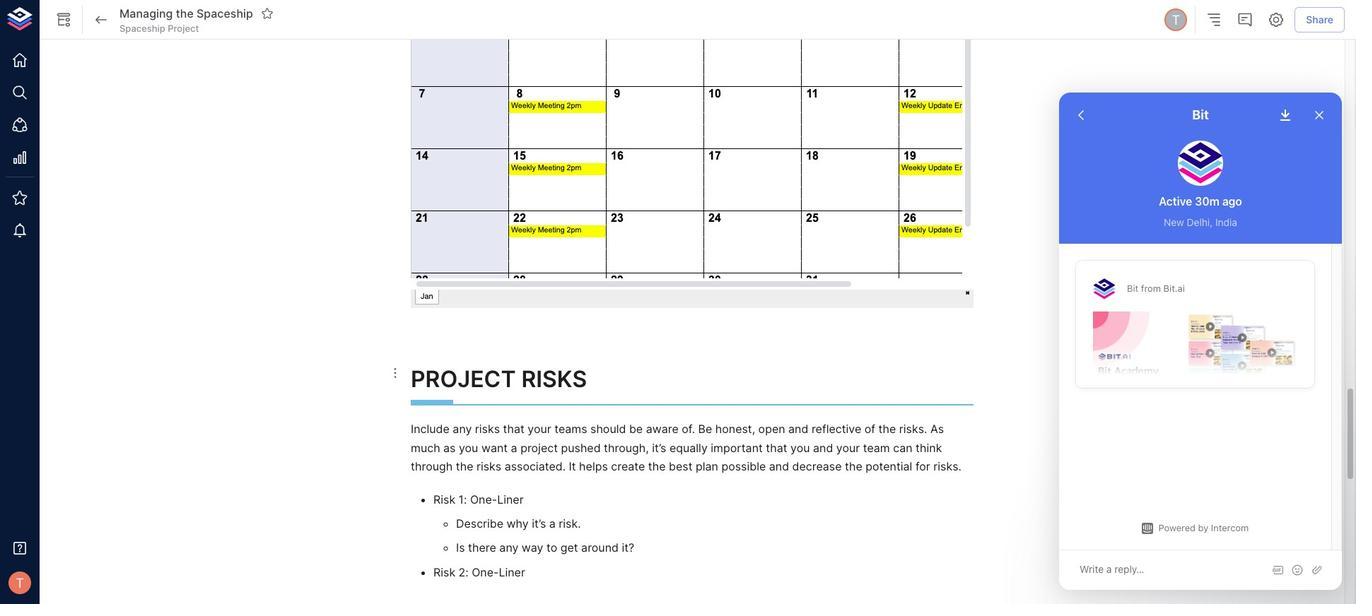 Task type: vqa. For each thing, say whether or not it's contained in the screenshot.
Manage Collaborators
no



Task type: describe. For each thing, give the bounding box(es) containing it.
as
[[443, 441, 456, 455]]

1 horizontal spatial t button
[[1163, 6, 1190, 33]]

around
[[581, 541, 619, 555]]

the left best
[[648, 460, 666, 474]]

managing
[[119, 6, 173, 20]]

1 vertical spatial t button
[[4, 568, 35, 599]]

is there any way to get around it?
[[456, 541, 634, 555]]

through,
[[604, 441, 649, 455]]

1 vertical spatial risks
[[477, 460, 501, 474]]

should
[[590, 422, 626, 437]]

1:
[[459, 493, 467, 507]]

of
[[865, 422, 875, 437]]

through
[[411, 460, 453, 474]]

best
[[669, 460, 693, 474]]

1 horizontal spatial spaceship
[[197, 6, 253, 20]]

0 horizontal spatial your
[[528, 422, 551, 437]]

liner for risk 1: one-liner
[[497, 493, 524, 507]]

describe why it's a risk.
[[456, 517, 581, 531]]

managing the spaceship
[[119, 6, 253, 20]]

for
[[916, 460, 930, 474]]

decrease
[[792, 460, 842, 474]]

share button
[[1295, 7, 1345, 33]]

the up 1:
[[456, 460, 473, 474]]

aware
[[646, 422, 679, 437]]

the up project
[[176, 6, 194, 20]]

0 horizontal spatial t
[[16, 575, 24, 591]]

is
[[456, 541, 465, 555]]

be
[[629, 422, 643, 437]]

2 you from the left
[[791, 441, 810, 455]]

settings image
[[1268, 11, 1285, 28]]

helps
[[579, 460, 608, 474]]

risk for risk 1: one-liner
[[433, 493, 455, 507]]

can
[[893, 441, 913, 455]]

spaceship project
[[119, 23, 199, 34]]

team
[[863, 441, 890, 455]]

1 vertical spatial it's
[[532, 517, 546, 531]]

create
[[611, 460, 645, 474]]

project
[[168, 23, 199, 34]]

1 vertical spatial risks.
[[934, 460, 962, 474]]

project
[[521, 441, 558, 455]]

0 vertical spatial t
[[1172, 12, 1180, 27]]

any inside "include any risks that your teams should be aware of. be honest, open and reflective of the risks. as much as you want a project pushed through, it's equally important that you and your team can think through the risks associated. it helps create the best plan possible and decrease the potential for risks."
[[453, 422, 472, 437]]

get
[[561, 541, 578, 555]]

possible
[[722, 460, 766, 474]]

1 vertical spatial and
[[813, 441, 833, 455]]

1 horizontal spatial a
[[549, 517, 556, 531]]

risks
[[521, 366, 587, 393]]

show wiki image
[[55, 11, 72, 28]]

pushed
[[561, 441, 601, 455]]

reflective
[[812, 422, 861, 437]]

one- for 2:
[[472, 565, 499, 580]]

favorite image
[[261, 7, 274, 20]]

want
[[481, 441, 508, 455]]

0 vertical spatial risks
[[475, 422, 500, 437]]

1 vertical spatial any
[[499, 541, 519, 555]]

it's inside "include any risks that your teams should be aware of. be honest, open and reflective of the risks. as much as you want a project pushed through, it's equally important that you and your team can think through the risks associated. it helps create the best plan possible and decrease the potential for risks."
[[652, 441, 666, 455]]

associated.
[[505, 460, 566, 474]]



Task type: locate. For each thing, give the bounding box(es) containing it.
0 vertical spatial a
[[511, 441, 517, 455]]

t button
[[1163, 6, 1190, 33], [4, 568, 35, 599]]

0 horizontal spatial that
[[503, 422, 525, 437]]

0 vertical spatial liner
[[497, 493, 524, 507]]

that up want at the left
[[503, 422, 525, 437]]

it's right why
[[532, 517, 546, 531]]

1 you from the left
[[459, 441, 478, 455]]

risks.
[[899, 422, 927, 437], [934, 460, 962, 474]]

much
[[411, 441, 440, 455]]

0 vertical spatial and
[[788, 422, 809, 437]]

a inside "include any risks that your teams should be aware of. be honest, open and reflective of the risks. as much as you want a project pushed through, it's equally important that you and your team can think through the risks associated. it helps create the best plan possible and decrease the potential for risks."
[[511, 441, 517, 455]]

teams
[[555, 422, 587, 437]]

1 horizontal spatial any
[[499, 541, 519, 555]]

that down open
[[766, 441, 787, 455]]

there
[[468, 541, 496, 555]]

your up project
[[528, 422, 551, 437]]

it's
[[652, 441, 666, 455], [532, 517, 546, 531]]

include any risks that your teams should be aware of. be honest, open and reflective of the risks. as much as you want a project pushed through, it's equally important that you and your team can think through the risks associated. it helps create the best plan possible and decrease the potential for risks.
[[411, 422, 962, 474]]

2 risk from the top
[[433, 565, 455, 580]]

one- right the 2:
[[472, 565, 499, 580]]

risk left 1:
[[433, 493, 455, 507]]

it's down aware on the bottom
[[652, 441, 666, 455]]

1 horizontal spatial it's
[[652, 441, 666, 455]]

and right possible
[[769, 460, 789, 474]]

open
[[758, 422, 785, 437]]

you up the decrease
[[791, 441, 810, 455]]

go back image
[[93, 11, 110, 28]]

you right "as"
[[459, 441, 478, 455]]

you
[[459, 441, 478, 455], [791, 441, 810, 455]]

a
[[511, 441, 517, 455], [549, 517, 556, 531]]

0 horizontal spatial a
[[511, 441, 517, 455]]

0 vertical spatial risks.
[[899, 422, 927, 437]]

dialog
[[1059, 93, 1342, 590]]

way
[[522, 541, 543, 555]]

1 vertical spatial your
[[836, 441, 860, 455]]

share
[[1306, 13, 1334, 25]]

think
[[916, 441, 942, 455]]

1 vertical spatial that
[[766, 441, 787, 455]]

project
[[411, 366, 516, 393]]

your down reflective
[[836, 441, 860, 455]]

2 vertical spatial and
[[769, 460, 789, 474]]

risk left the 2:
[[433, 565, 455, 580]]

risks down want at the left
[[477, 460, 501, 474]]

of.
[[682, 422, 695, 437]]

as
[[930, 422, 944, 437]]

be
[[698, 422, 712, 437]]

any
[[453, 422, 472, 437], [499, 541, 519, 555]]

risk for risk 2: one-liner
[[433, 565, 455, 580]]

spaceship
[[197, 6, 253, 20], [119, 23, 165, 34]]

1 vertical spatial risk
[[433, 565, 455, 580]]

t
[[1172, 12, 1180, 27], [16, 575, 24, 591]]

that
[[503, 422, 525, 437], [766, 441, 787, 455]]

any up "as"
[[453, 422, 472, 437]]

comments image
[[1237, 11, 1254, 28]]

and up the decrease
[[813, 441, 833, 455]]

risk
[[433, 493, 455, 507], [433, 565, 455, 580]]

1 vertical spatial spaceship
[[119, 23, 165, 34]]

it?
[[622, 541, 634, 555]]

1 horizontal spatial risks.
[[934, 460, 962, 474]]

table of contents image
[[1206, 11, 1223, 28]]

important
[[711, 441, 763, 455]]

1 horizontal spatial your
[[836, 441, 860, 455]]

1 risk from the top
[[433, 493, 455, 507]]

0 horizontal spatial t button
[[4, 568, 35, 599]]

liner up why
[[497, 493, 524, 507]]

a left risk.
[[549, 517, 556, 531]]

and
[[788, 422, 809, 437], [813, 441, 833, 455], [769, 460, 789, 474]]

spaceship down managing
[[119, 23, 165, 34]]

0 vertical spatial spaceship
[[197, 6, 253, 20]]

the
[[176, 6, 194, 20], [879, 422, 896, 437], [456, 460, 473, 474], [648, 460, 666, 474], [845, 460, 863, 474]]

liner
[[497, 493, 524, 507], [499, 565, 525, 580]]

honest,
[[715, 422, 755, 437]]

0 horizontal spatial it's
[[532, 517, 546, 531]]

risks. up can
[[899, 422, 927, 437]]

one- right 1:
[[470, 493, 497, 507]]

1 horizontal spatial t
[[1172, 12, 1180, 27]]

1 vertical spatial one-
[[472, 565, 499, 580]]

the right of
[[879, 422, 896, 437]]

liner down way
[[499, 565, 525, 580]]

0 horizontal spatial risks.
[[899, 422, 927, 437]]

1 horizontal spatial that
[[766, 441, 787, 455]]

0 vertical spatial any
[[453, 422, 472, 437]]

1 vertical spatial a
[[549, 517, 556, 531]]

0 vertical spatial risk
[[433, 493, 455, 507]]

the left potential
[[845, 460, 863, 474]]

equally
[[670, 441, 708, 455]]

spaceship left favorite image
[[197, 6, 253, 20]]

risk 2: one-liner
[[433, 565, 525, 580]]

to
[[547, 541, 557, 555]]

project risks
[[411, 366, 587, 393]]

any left way
[[499, 541, 519, 555]]

liner for risk 2: one-liner
[[499, 565, 525, 580]]

describe
[[456, 517, 504, 531]]

include
[[411, 422, 450, 437]]

0 vertical spatial one-
[[470, 493, 497, 507]]

risk 1: one-liner
[[433, 493, 524, 507]]

a right want at the left
[[511, 441, 517, 455]]

0 vertical spatial it's
[[652, 441, 666, 455]]

your
[[528, 422, 551, 437], [836, 441, 860, 455]]

one-
[[470, 493, 497, 507], [472, 565, 499, 580]]

plan
[[696, 460, 718, 474]]

2:
[[459, 565, 469, 580]]

risks
[[475, 422, 500, 437], [477, 460, 501, 474]]

risks up want at the left
[[475, 422, 500, 437]]

1 vertical spatial liner
[[499, 565, 525, 580]]

0 vertical spatial that
[[503, 422, 525, 437]]

0 vertical spatial your
[[528, 422, 551, 437]]

1 horizontal spatial you
[[791, 441, 810, 455]]

why
[[507, 517, 529, 531]]

risks. right for
[[934, 460, 962, 474]]

and right open
[[788, 422, 809, 437]]

it
[[569, 460, 576, 474]]

0 horizontal spatial any
[[453, 422, 472, 437]]

one- for 1:
[[470, 493, 497, 507]]

0 horizontal spatial spaceship
[[119, 23, 165, 34]]

1 vertical spatial t
[[16, 575, 24, 591]]

spaceship project link
[[119, 22, 199, 35]]

0 horizontal spatial you
[[459, 441, 478, 455]]

risk.
[[559, 517, 581, 531]]

potential
[[866, 460, 912, 474]]

0 vertical spatial t button
[[1163, 6, 1190, 33]]



